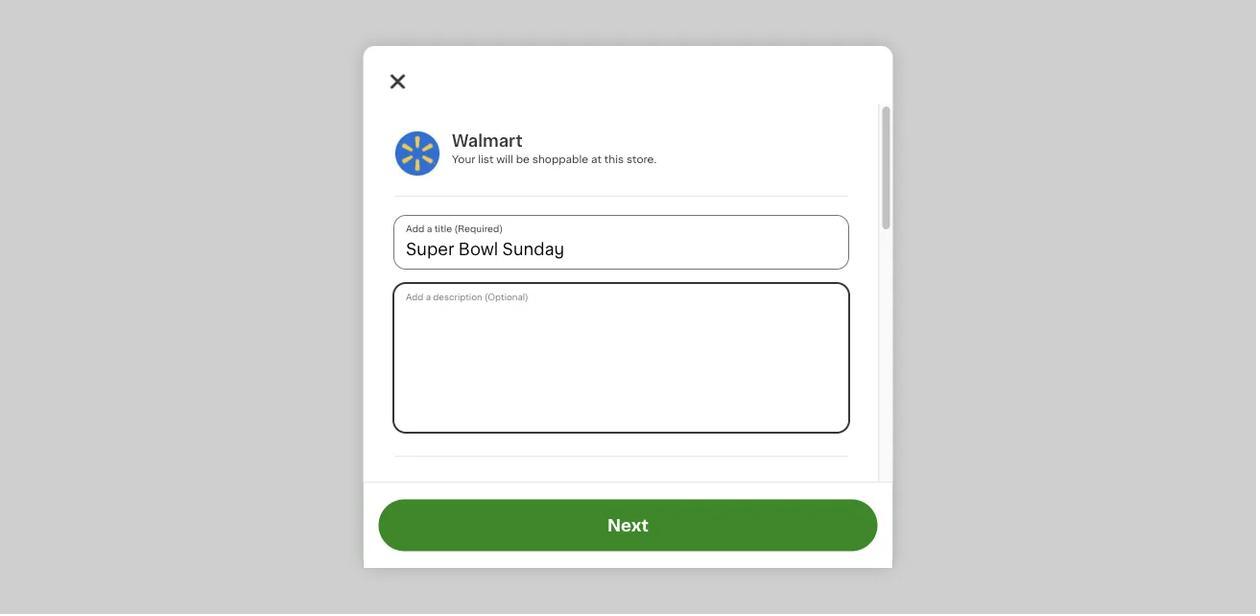 Task type: locate. For each thing, give the bounding box(es) containing it.
shoppable
[[532, 154, 588, 165]]

None text field
[[394, 284, 848, 432]]

your
[[452, 154, 475, 165]]

will
[[496, 154, 513, 165]]

walmart
[[452, 133, 522, 149]]

a small bottle of milk, a bowl and a whisk, a carton of 6 eggs, a bunch of tomatoes on the vine, sliced cheese, a head of lettuce, and a loaf of bread. image
[[549, 507, 677, 599]]

list_add_items dialog
[[363, 46, 893, 614]]

be
[[516, 154, 529, 165]]

Add a title (Required) text field
[[394, 216, 848, 269]]

walmart logo image
[[394, 131, 440, 177]]

a person holding a tomato and a grocery bag with a baguette and vegetables. image
[[703, 507, 830, 599]]

store.
[[626, 154, 657, 165]]

a person touching an apple, a banana, a bunch of tomatoes, and an assortment of other vegetables on a counter. image
[[396, 507, 524, 599]]



Task type: describe. For each thing, give the bounding box(es) containing it.
next
[[608, 518, 649, 534]]

at
[[591, 154, 601, 165]]

next button
[[379, 500, 878, 552]]

this
[[604, 154, 624, 165]]

walmart your list will be shoppable at this store.
[[452, 133, 657, 165]]

list
[[478, 154, 493, 165]]

none text field inside list_add_items dialog
[[394, 284, 848, 432]]



Task type: vqa. For each thing, say whether or not it's contained in the screenshot.
Walmart Your list will be shoppable at this store.
yes



